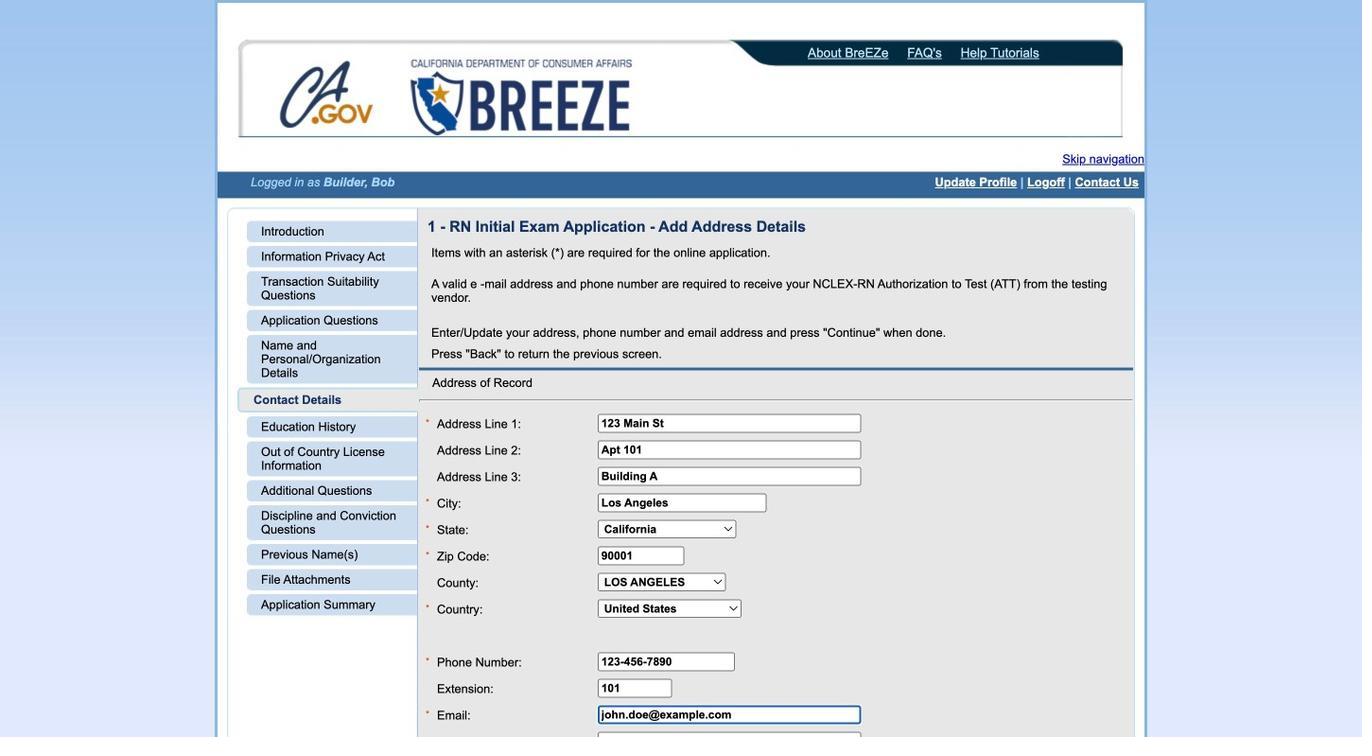Task type: locate. For each thing, give the bounding box(es) containing it.
None text field
[[598, 440, 861, 459], [598, 467, 861, 486], [598, 493, 767, 512], [598, 705, 861, 724], [598, 732, 861, 737], [598, 440, 861, 459], [598, 467, 861, 486], [598, 493, 767, 512], [598, 705, 861, 724], [598, 732, 861, 737]]

None text field
[[598, 414, 861, 433], [598, 546, 684, 565], [598, 652, 735, 671], [598, 679, 672, 698], [598, 414, 861, 433], [598, 546, 684, 565], [598, 652, 735, 671], [598, 679, 672, 698]]



Task type: vqa. For each thing, say whether or not it's contained in the screenshot.
text field
yes



Task type: describe. For each thing, give the bounding box(es) containing it.
state of california breeze image
[[407, 60, 636, 135]]

ca.gov image
[[279, 60, 376, 133]]



